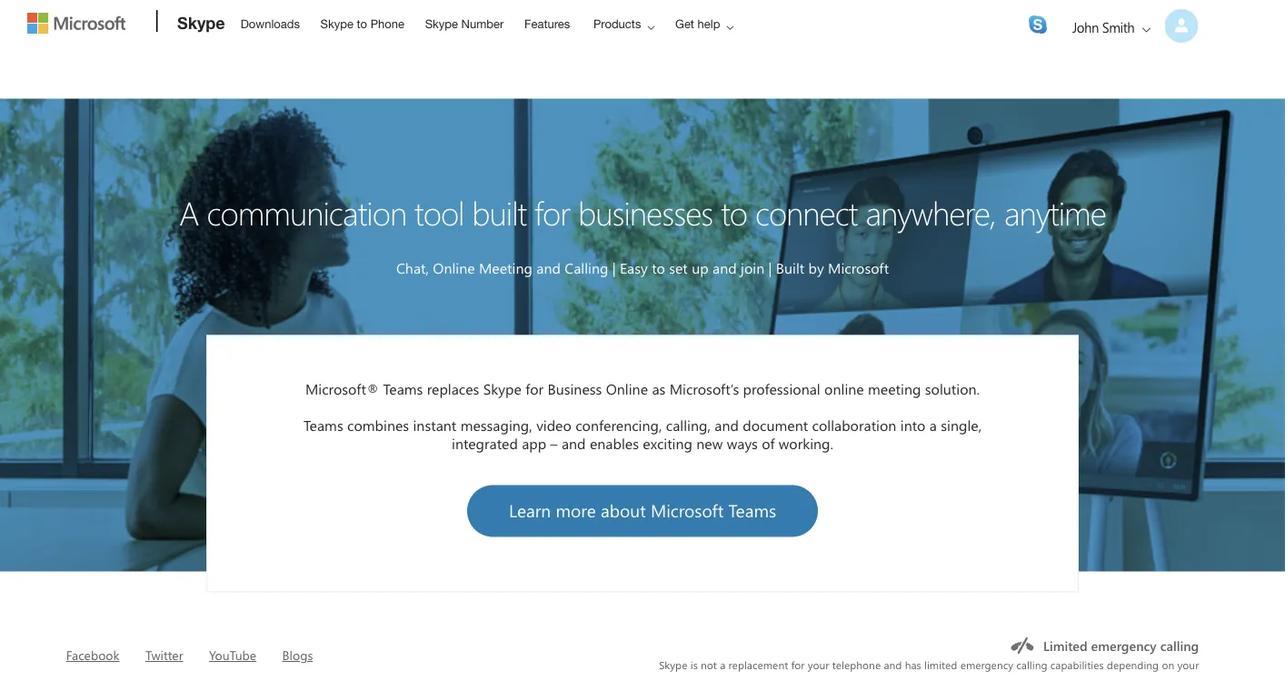 Task type: locate. For each thing, give the bounding box(es) containing it.
to left set
[[652, 257, 665, 277]]

get help button
[[664, 1, 749, 46]]

emergency up depending
[[1092, 637, 1157, 654]]

0 horizontal spatial teams
[[304, 415, 343, 435]]

skype to phone link
[[312, 1, 413, 45]]

learn more about microsoft teams link
[[467, 485, 818, 537]]

a inside limited emergency calling skype is not a replacement for your telephone and has limited emergency calling capabilities depending on your country.
[[720, 657, 726, 672]]

skype for skype
[[177, 13, 225, 32]]

0 vertical spatial calling
[[1161, 637, 1200, 654]]

0 vertical spatial online
[[433, 257, 475, 277]]

0 horizontal spatial your
[[808, 657, 830, 672]]

microsoft® teams replaces skype for business online as microsoft's professional online meeting solution.
[[305, 379, 980, 398]]

teams down ways
[[729, 498, 777, 521]]

1 your from the left
[[808, 657, 830, 672]]

instant
[[413, 415, 457, 435]]

0 horizontal spatial online
[[433, 257, 475, 277]]

1 horizontal spatial to
[[652, 257, 665, 277]]

skype left 'number'
[[425, 16, 458, 30]]

2 horizontal spatial teams
[[729, 498, 777, 521]]

built
[[776, 257, 805, 277]]

and right up
[[713, 257, 737, 277]]

john smith
[[1073, 18, 1135, 36]]

0 vertical spatial for
[[535, 190, 570, 234]]

online
[[825, 379, 864, 398]]

features
[[525, 16, 570, 30]]

teams down microsoft®
[[304, 415, 343, 435]]

skype up messaging,
[[484, 379, 522, 398]]

combines
[[347, 415, 409, 435]]

microsoft inside learn more about microsoft teams link
[[651, 498, 724, 521]]

your right on
[[1178, 657, 1200, 672]]

connect
[[756, 190, 858, 234]]

0 horizontal spatial to
[[357, 16, 367, 30]]

country.
[[1101, 675, 1140, 681]]

calling
[[565, 257, 609, 277]]

join
[[741, 257, 765, 277]]

teams inside teams combines instant messaging, video conferencing, calling, and document collaboration into a single, integrated app – and enables exciting new ways of working.
[[304, 415, 343, 435]]

emergency
[[1092, 637, 1157, 654], [961, 657, 1014, 672]]

for left business on the left
[[526, 379, 544, 398]]

skype inside limited emergency calling skype is not a replacement for your telephone and has limited emergency calling capabilities depending on your country.
[[659, 657, 688, 672]]

1 horizontal spatial a
[[930, 415, 937, 435]]

to up "join"
[[721, 190, 747, 234]]

2 vertical spatial to
[[652, 257, 665, 277]]

2 your from the left
[[1178, 657, 1200, 672]]

skype left is
[[659, 657, 688, 672]]

1 vertical spatial teams
[[304, 415, 343, 435]]

to left phone
[[357, 16, 367, 30]]

limited
[[925, 657, 958, 672]]

for
[[535, 190, 570, 234], [526, 379, 544, 398], [792, 657, 805, 672]]

and
[[537, 257, 561, 277], [713, 257, 737, 277], [715, 415, 739, 435], [562, 433, 586, 453], [884, 657, 902, 672]]

a
[[930, 415, 937, 435], [720, 657, 726, 672]]

twitter link
[[145, 646, 183, 663]]

learn
[[509, 498, 551, 521]]

for inside limited emergency calling skype is not a replacement for your telephone and has limited emergency calling capabilities depending on your country.
[[792, 657, 805, 672]]

for for skype
[[526, 379, 544, 398]]

skype for skype number
[[425, 16, 458, 30]]

1 vertical spatial calling
[[1017, 657, 1048, 672]]

online
[[433, 257, 475, 277], [606, 379, 648, 398]]

microsoft right about
[[651, 498, 724, 521]]

about
[[601, 498, 646, 521]]

help
[[698, 16, 721, 30]]

to
[[357, 16, 367, 30], [721, 190, 747, 234], [652, 257, 665, 277]]

teams up "combines"
[[383, 379, 423, 398]]

meeting
[[479, 257, 533, 277]]

skype number link
[[417, 1, 512, 45]]

john smith menu bar
[[64, 0, 1221, 99]]

calling,
[[666, 415, 711, 435]]

emergency right limited
[[961, 657, 1014, 672]]

a right the not
[[720, 657, 726, 672]]

for right replacement
[[792, 657, 805, 672]]

0 vertical spatial a
[[930, 415, 937, 435]]

| right "join"
[[769, 257, 772, 277]]

1 horizontal spatial emergency
[[1092, 637, 1157, 654]]

anytime
[[1004, 190, 1106, 234]]

0 vertical spatial to
[[357, 16, 367, 30]]

up
[[692, 257, 709, 277]]

1 vertical spatial microsoft
[[651, 498, 724, 521]]

skype left downloads link at the left of page
[[177, 13, 225, 32]]

limited
[[1044, 637, 1088, 654]]

online right "chat," at the top left of the page
[[433, 257, 475, 277]]

video
[[537, 415, 572, 435]]

1 vertical spatial online
[[606, 379, 648, 398]]

calling down limited
[[1017, 657, 1048, 672]]

tool
[[415, 190, 464, 234]]

a right into on the bottom of page
[[930, 415, 937, 435]]

your left telephone
[[808, 657, 830, 672]]

downloads link
[[232, 1, 308, 45]]

1 vertical spatial for
[[526, 379, 544, 398]]

0 vertical spatial emergency
[[1092, 637, 1157, 654]]

professional
[[743, 379, 821, 398]]

chat,
[[396, 257, 429, 277]]

|
[[613, 257, 616, 277], [769, 257, 772, 277]]

teams combines instant messaging, video conferencing, calling, and document collaboration into a single, integrated app – and enables exciting new ways of working.
[[304, 415, 982, 453]]

skype left phone
[[321, 16, 354, 30]]

get
[[676, 16, 695, 30]]

john
[[1073, 18, 1099, 36]]

a communication tool built for businesses to connect anywhere, anytime
[[179, 190, 1106, 234]]

0 vertical spatial teams
[[383, 379, 423, 398]]

1 vertical spatial to
[[721, 190, 747, 234]]

0 horizontal spatial |
[[613, 257, 616, 277]]

and right the calling, at bottom
[[715, 415, 739, 435]]

2 horizontal spatial to
[[721, 190, 747, 234]]

into
[[901, 415, 926, 435]]

microsoft right "by"
[[828, 257, 889, 277]]

microsoft
[[828, 257, 889, 277], [651, 498, 724, 521]]

0 horizontal spatial a
[[720, 657, 726, 672]]

set
[[669, 257, 688, 277]]

products
[[594, 16, 641, 30]]

skype
[[177, 13, 225, 32], [321, 16, 354, 30], [425, 16, 458, 30], [484, 379, 522, 398], [659, 657, 688, 672]]

as
[[652, 379, 666, 398]]

calling up on
[[1161, 637, 1200, 654]]

1 horizontal spatial your
[[1178, 657, 1200, 672]]

for right built
[[535, 190, 570, 234]]

2 vertical spatial for
[[792, 657, 805, 672]]

teams
[[383, 379, 423, 398], [304, 415, 343, 435], [729, 498, 777, 521]]

exciting
[[643, 433, 693, 453]]

0 horizontal spatial emergency
[[961, 657, 1014, 672]]

| left "easy"
[[613, 257, 616, 277]]

1 horizontal spatial |
[[769, 257, 772, 277]]

your
[[808, 657, 830, 672], [1178, 657, 1200, 672]]

skype number
[[425, 16, 504, 30]]

enables
[[590, 433, 639, 453]]

youtube
[[209, 646, 257, 663]]

built
[[472, 190, 527, 234]]

learn more about microsoft teams
[[509, 498, 777, 521]]

limited emergency calling skype is not a replacement for your telephone and has limited emergency calling capabilities depending on your country.
[[659, 637, 1200, 681]]

1 vertical spatial a
[[720, 657, 726, 672]]

online left as
[[606, 379, 648, 398]]

skype inside 'link'
[[321, 16, 354, 30]]

products button
[[582, 1, 670, 46]]

0 horizontal spatial microsoft
[[651, 498, 724, 521]]

and left has
[[884, 657, 902, 672]]

conferencing,
[[576, 415, 662, 435]]

working.
[[779, 433, 834, 453]]

1 horizontal spatial microsoft
[[828, 257, 889, 277]]

2 vertical spatial teams
[[729, 498, 777, 521]]



Task type: vqa. For each thing, say whether or not it's contained in the screenshot.
working.
yes



Task type: describe. For each thing, give the bounding box(es) containing it.
0 horizontal spatial calling
[[1017, 657, 1048, 672]]

smith
[[1103, 18, 1135, 36]]

ways
[[727, 433, 758, 453]]

phone
[[371, 16, 405, 30]]

microsoft®
[[305, 379, 379, 398]]

replaces
[[427, 379, 480, 398]]

depending
[[1107, 657, 1159, 672]]

to inside 'link'
[[357, 16, 367, 30]]

has
[[905, 657, 922, 672]]

get help
[[676, 16, 721, 30]]

avatar image
[[1165, 9, 1199, 43]]

facebook link
[[66, 646, 120, 663]]

business
[[548, 379, 602, 398]]

integrated app
[[452, 433, 547, 453]]

easy
[[620, 257, 648, 277]]

businesses
[[578, 190, 713, 234]]

0 vertical spatial microsoft
[[828, 257, 889, 277]]

on
[[1162, 657, 1175, 672]]

blogs
[[282, 646, 313, 663]]

a
[[179, 190, 199, 234]]

messaging,
[[461, 415, 533, 435]]

1 horizontal spatial teams
[[383, 379, 423, 398]]

single,
[[941, 415, 982, 435]]

and right '–'
[[562, 433, 586, 453]]

2 | from the left
[[769, 257, 772, 277]]

chat, online meeting and calling | easy to set up and join | built by microsoft
[[396, 257, 889, 277]]

1 horizontal spatial online
[[606, 379, 648, 398]]

downloads
[[241, 16, 300, 30]]

1 vertical spatial emergency
[[961, 657, 1014, 672]]

of
[[762, 433, 775, 453]]

capabilities
[[1051, 657, 1104, 672]]

and left the calling
[[537, 257, 561, 277]]

arrow down image
[[1136, 19, 1158, 41]]

communication
[[207, 190, 407, 234]]

–
[[551, 433, 558, 453]]

replacement
[[729, 657, 789, 672]]

a inside teams combines instant messaging, video conferencing, calling, and document collaboration into a single, integrated app – and enables exciting new ways of working.
[[930, 415, 937, 435]]

not
[[701, 657, 717, 672]]

skype to phone
[[321, 16, 405, 30]]

skype for skype to phone
[[321, 16, 354, 30]]

meeting
[[868, 379, 921, 398]]

skype link
[[168, 1, 231, 50]]

 link
[[1029, 15, 1047, 34]]

is
[[691, 657, 698, 672]]

by
[[809, 257, 824, 277]]

john smith link
[[1058, 3, 1199, 52]]

1 horizontal spatial calling
[[1161, 637, 1200, 654]]

document
[[743, 415, 808, 435]]

twitter
[[145, 646, 183, 663]]

more
[[556, 498, 596, 521]]

number
[[462, 16, 504, 30]]

microsoft's
[[670, 379, 739, 398]]

microsoft image
[[27, 13, 125, 34]]

for for built
[[535, 190, 570, 234]]

collaboration
[[812, 415, 897, 435]]

facebook
[[66, 646, 120, 663]]

solution.
[[925, 379, 980, 398]]

anywhere,
[[866, 190, 996, 234]]

and inside limited emergency calling skype is not a replacement for your telephone and has limited emergency calling capabilities depending on your country.
[[884, 657, 902, 672]]

telephone
[[833, 657, 881, 672]]

blogs link
[[282, 646, 313, 663]]

1 | from the left
[[613, 257, 616, 277]]

features link
[[516, 1, 579, 45]]

youtube link
[[209, 646, 257, 663]]

new
[[697, 433, 723, 453]]



